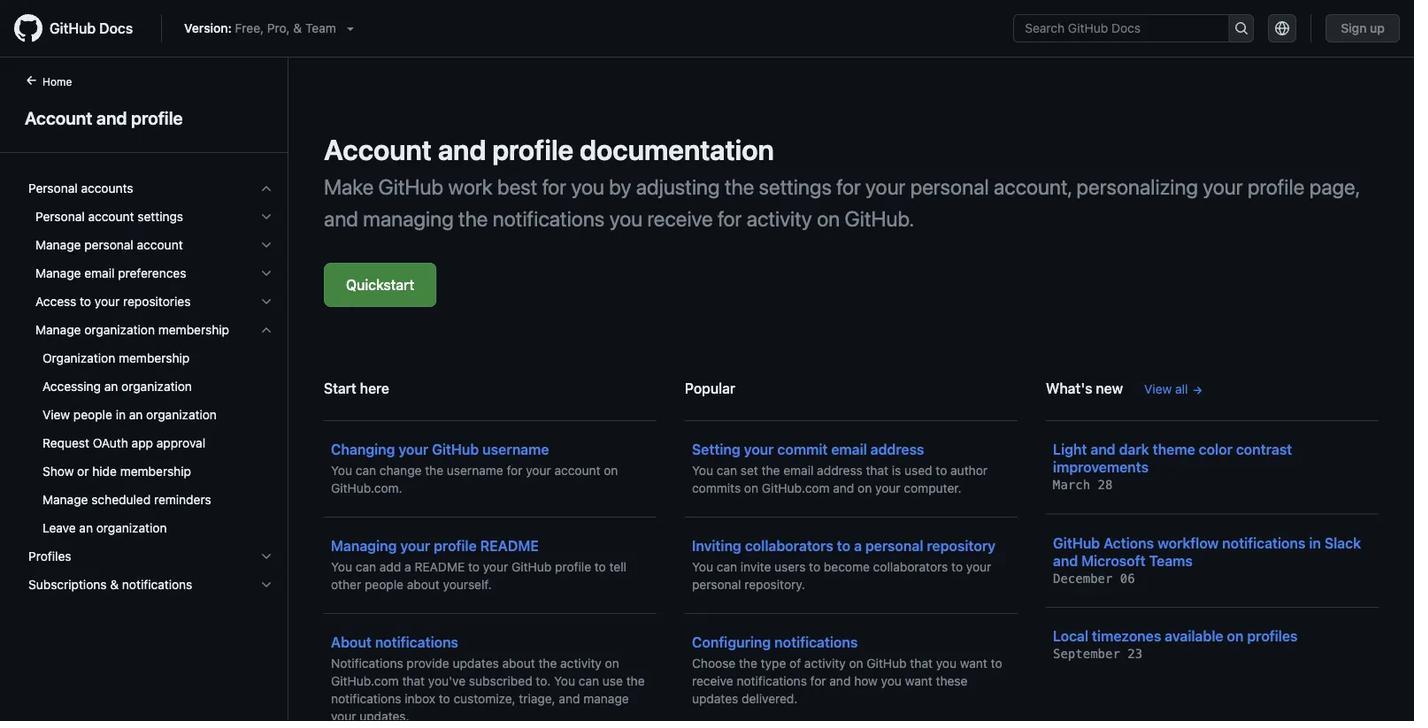 Task type: locate. For each thing, give the bounding box(es) containing it.
can down managing
[[356, 560, 376, 574]]

and left how
[[829, 674, 851, 688]]

can inside the changing your github username you can change the username for your account on github.com.
[[356, 463, 376, 478]]

the left type
[[739, 656, 757, 671]]

local
[[1053, 628, 1089, 645]]

commits
[[692, 481, 741, 496]]

activity
[[747, 206, 812, 231], [560, 656, 602, 671], [804, 656, 846, 671]]

0 vertical spatial email
[[84, 266, 115, 281]]

1 horizontal spatial an
[[104, 379, 118, 394]]

github.com inside about notifications notifications provide updates about the activity on github.com that you've subscribed to. you can use the notifications inbox to customize, triage, and manage your updates.
[[331, 674, 399, 688]]

updates up subscribed
[[453, 656, 499, 671]]

0 vertical spatial want
[[960, 656, 987, 671]]

manage inside 'link'
[[42, 492, 88, 507]]

4 sc 9kayk9 0 image from the top
[[259, 323, 273, 337]]

organization inside manage organization membership dropdown button
[[84, 323, 155, 337]]

and down home link
[[97, 107, 127, 128]]

and inside setting your commit email address you can set the email address that is used to author commits on github.com and on your computer.
[[833, 481, 854, 496]]

version:
[[184, 21, 232, 35]]

view left the all
[[1144, 382, 1172, 396]]

light and dark theme color contrast improvements march 28
[[1053, 441, 1292, 492]]

your inside dropdown button
[[95, 294, 120, 309]]

to
[[80, 294, 91, 309], [936, 463, 947, 478], [837, 538, 850, 554], [468, 560, 480, 574], [595, 560, 606, 574], [809, 560, 820, 574], [951, 560, 963, 574], [991, 656, 1002, 671], [439, 692, 450, 706]]

you inside the changing your github username you can change the username for your account on github.com.
[[331, 463, 352, 478]]

new
[[1096, 380, 1123, 397]]

manage scheduled reminders link
[[21, 486, 281, 514]]

view inside account and profile element
[[42, 408, 70, 422]]

settings
[[759, 174, 832, 199], [137, 209, 183, 224]]

app
[[132, 436, 153, 450]]

membership down repositories
[[158, 323, 229, 337]]

address up is at right bottom
[[871, 441, 924, 458]]

1 horizontal spatial in
[[1309, 534, 1321, 551]]

1 horizontal spatial about
[[502, 656, 535, 671]]

by
[[609, 174, 631, 199]]

0 horizontal spatial about
[[407, 577, 440, 592]]

can inside setting your commit email address you can set the email address that is used to author commits on github.com and on your computer.
[[717, 463, 737, 478]]

home link
[[18, 73, 100, 91]]

you up these
[[936, 656, 957, 671]]

of
[[789, 656, 801, 671]]

can
[[356, 463, 376, 478], [717, 463, 737, 478], [356, 560, 376, 574], [717, 560, 737, 574], [579, 674, 599, 688]]

0 horizontal spatial &
[[110, 577, 119, 592]]

1 horizontal spatial a
[[854, 538, 862, 554]]

people down add
[[365, 577, 403, 592]]

0 vertical spatial a
[[854, 538, 862, 554]]

an for leave
[[79, 521, 93, 535]]

manage for manage email preferences
[[35, 266, 81, 281]]

personal up become
[[865, 538, 923, 554]]

subscribed
[[469, 674, 532, 688]]

0 vertical spatial readme
[[480, 538, 539, 554]]

access to your repositories
[[35, 294, 191, 309]]

github.com down commit on the bottom right of the page
[[762, 481, 830, 496]]

can up commits
[[717, 463, 737, 478]]

manage for manage personal account
[[35, 238, 81, 252]]

sc 9kayk9 0 image for personal accounts
[[259, 181, 273, 196]]

and inside configuring notifications choose the type of activity on github that you want to receive notifications for and how you want these updates delivered.
[[829, 674, 851, 688]]

profiles
[[1247, 628, 1298, 645]]

is
[[892, 463, 901, 478]]

the right the change
[[425, 463, 443, 478]]

1 horizontal spatial people
[[365, 577, 403, 592]]

sc 9kayk9 0 image inside manage email preferences dropdown button
[[259, 266, 273, 281]]

1 horizontal spatial want
[[960, 656, 987, 671]]

view
[[1144, 382, 1172, 396], [42, 408, 70, 422]]

activity inside about notifications notifications provide updates about the activity on github.com that you've subscribed to. you can use the notifications inbox to customize, triage, and manage your updates.
[[560, 656, 602, 671]]

0 horizontal spatial readme
[[415, 560, 465, 574]]

0 vertical spatial github.com
[[762, 481, 830, 496]]

personal left accounts
[[28, 181, 78, 196]]

workflow
[[1158, 534, 1219, 551]]

updates inside configuring notifications choose the type of activity on github that you want to receive notifications for and how you want these updates delivered.
[[692, 692, 738, 706]]

settings inside dropdown button
[[137, 209, 183, 224]]

in inside view people in an organization link
[[116, 408, 126, 422]]

1 horizontal spatial github.com
[[762, 481, 830, 496]]

people up oauth
[[73, 408, 112, 422]]

1 horizontal spatial updates
[[692, 692, 738, 706]]

you left by on the top left
[[571, 174, 604, 199]]

accessing an organization link
[[21, 373, 281, 401]]

0 vertical spatial sc 9kayk9 0 image
[[259, 210, 273, 224]]

account up make
[[324, 133, 432, 166]]

0 horizontal spatial a
[[405, 560, 411, 574]]

2 vertical spatial that
[[402, 674, 425, 688]]

and up december
[[1053, 552, 1078, 569]]

None search field
[[1013, 14, 1254, 42]]

subscriptions
[[28, 577, 107, 592]]

1 vertical spatial sc 9kayk9 0 image
[[259, 238, 273, 252]]

and inside about notifications notifications provide updates about the activity on github.com that you've subscribed to. you can use the notifications inbox to customize, triage, and manage your updates.
[[559, 692, 580, 706]]

the inside configuring notifications choose the type of activity on github that you want to receive notifications for and how you want these updates delivered.
[[739, 656, 757, 671]]

view up request
[[42, 408, 70, 422]]

2 horizontal spatial an
[[129, 408, 143, 422]]

notifications down the profiles "dropdown button"
[[122, 577, 192, 592]]

2 horizontal spatial that
[[910, 656, 933, 671]]

1 vertical spatial want
[[905, 674, 932, 688]]

membership down manage organization membership dropdown button
[[119, 351, 190, 365]]

0 vertical spatial collaborators
[[745, 538, 833, 554]]

manage for manage scheduled reminders
[[42, 492, 88, 507]]

can down inviting
[[717, 560, 737, 574]]

github inside managing your profile readme you can add a readme to your github profile to tell other people about yourself.
[[512, 560, 552, 574]]

personal down personal account settings
[[84, 238, 133, 252]]

people inside account and profile element
[[73, 408, 112, 422]]

manage email preferences
[[35, 266, 186, 281]]

computer.
[[904, 481, 962, 496]]

you down inviting
[[692, 560, 713, 574]]

accounts
[[81, 181, 133, 196]]

want left these
[[905, 674, 932, 688]]

search image
[[1234, 21, 1248, 35]]

a inside inviting collaborators to a personal repository you can invite users to become collaborators to your personal repository.
[[854, 538, 862, 554]]

sc 9kayk9 0 image inside personal accounts dropdown button
[[259, 181, 273, 196]]

0 horizontal spatial want
[[905, 674, 932, 688]]

actions
[[1104, 534, 1154, 551]]

1 horizontal spatial account
[[324, 133, 432, 166]]

1 horizontal spatial email
[[783, 463, 814, 478]]

on inside the changing your github username you can change the username for your account on github.com.
[[604, 463, 618, 478]]

2 horizontal spatial account
[[554, 463, 600, 478]]

sc 9kayk9 0 image for settings
[[259, 210, 273, 224]]

receive down adjusting
[[647, 206, 713, 231]]

sc 9kayk9 0 image for subscriptions & notifications
[[259, 578, 273, 592]]

1 sc 9kayk9 0 image from the top
[[259, 181, 273, 196]]

0 vertical spatial an
[[104, 379, 118, 394]]

you right how
[[881, 674, 902, 688]]

organization up organization membership
[[84, 323, 155, 337]]

all
[[1175, 382, 1188, 396]]

you down changing
[[331, 463, 352, 478]]

docs
[[99, 20, 133, 37]]

profile up best
[[492, 133, 574, 166]]

version: free, pro, & team
[[184, 21, 336, 35]]

1 vertical spatial an
[[129, 408, 143, 422]]

notifications up of
[[774, 634, 858, 651]]

slack
[[1325, 534, 1361, 551]]

1 vertical spatial that
[[910, 656, 933, 671]]

notifications down best
[[493, 206, 605, 231]]

0 vertical spatial personal
[[28, 181, 78, 196]]

organization membership
[[42, 351, 190, 365]]

1 manage organization membership element from the top
[[14, 316, 288, 542]]

github.com
[[762, 481, 830, 496], [331, 674, 399, 688]]

organization down manage scheduled reminders
[[96, 521, 167, 535]]

1 personal accounts element from the top
[[14, 174, 288, 542]]

& right pro,
[[293, 21, 302, 35]]

0 horizontal spatial account
[[25, 107, 92, 128]]

email down commit on the bottom right of the page
[[783, 463, 814, 478]]

1 vertical spatial receive
[[692, 674, 733, 688]]

about up subscribed
[[502, 656, 535, 671]]

here
[[360, 380, 389, 397]]

23
[[1128, 647, 1143, 661]]

a
[[854, 538, 862, 554], [405, 560, 411, 574]]

0 vertical spatial account
[[88, 209, 134, 224]]

personal account settings button
[[21, 203, 281, 231]]

manage organization membership element
[[14, 316, 288, 542], [14, 344, 288, 542]]

1 vertical spatial settings
[[137, 209, 183, 224]]

0 vertical spatial that
[[866, 463, 888, 478]]

notifications inside account and profile documentation make github work best for you by adjusting the settings for your personal account, personalizing your profile page, and managing the notifications you receive for activity on github.
[[493, 206, 605, 231]]

home
[[42, 75, 72, 88]]

activity inside configuring notifications choose the type of activity on github that you want to receive notifications for and how you want these updates delivered.
[[804, 656, 846, 671]]

notifications
[[331, 656, 403, 671]]

march
[[1053, 478, 1090, 492]]

want up these
[[960, 656, 987, 671]]

email down manage personal account
[[84, 266, 115, 281]]

on inside the local timezones available on profiles september 23
[[1227, 628, 1244, 645]]

1 vertical spatial a
[[405, 560, 411, 574]]

users
[[774, 560, 806, 574]]

can up github.com.
[[356, 463, 376, 478]]

triangle down image
[[343, 21, 357, 35]]

manage personal account button
[[21, 231, 281, 259]]

collaborators
[[745, 538, 833, 554], [873, 560, 948, 574]]

account inside account and profile documentation make github work best for you by adjusting the settings for your personal account, personalizing your profile page, and managing the notifications you receive for activity on github.
[[324, 133, 432, 166]]

0 horizontal spatial updates
[[453, 656, 499, 671]]

sc 9kayk9 0 image inside manage organization membership dropdown button
[[259, 323, 273, 337]]

you inside managing your profile readme you can add a readme to your github profile to tell other people about yourself.
[[331, 560, 352, 574]]

github.
[[845, 206, 914, 231]]

1 horizontal spatial view
[[1144, 382, 1172, 396]]

in left slack
[[1309, 534, 1321, 551]]

& down the profiles "dropdown button"
[[110, 577, 119, 592]]

sc 9kayk9 0 image inside the manage personal account dropdown button
[[259, 238, 273, 252]]

1 vertical spatial personal
[[35, 209, 85, 224]]

github inside the changing your github username you can change the username for your account on github.com.
[[432, 441, 479, 458]]

2 vertical spatial account
[[554, 463, 600, 478]]

theme
[[1153, 441, 1195, 458]]

you
[[331, 463, 352, 478], [692, 463, 713, 478], [331, 560, 352, 574], [692, 560, 713, 574], [554, 674, 575, 688]]

and right triage,
[[559, 692, 580, 706]]

profile left tell
[[555, 560, 591, 574]]

github inside configuring notifications choose the type of activity on github that you want to receive notifications for and how you want these updates delivered.
[[867, 656, 907, 671]]

triage,
[[519, 692, 555, 706]]

2 sc 9kayk9 0 image from the top
[[259, 238, 273, 252]]

you down by on the top left
[[609, 206, 643, 231]]

organization membership link
[[21, 344, 281, 373]]

membership inside dropdown button
[[158, 323, 229, 337]]

that inside about notifications notifications provide updates about the activity on github.com that you've subscribed to. you can use the notifications inbox to customize, triage, and manage your updates.
[[402, 674, 425, 688]]

in up the request oauth app approval in the bottom of the page
[[116, 408, 126, 422]]

quickstart link
[[324, 263, 437, 307]]

0 vertical spatial username
[[483, 441, 549, 458]]

collaborators up users
[[745, 538, 833, 554]]

for inside configuring notifications choose the type of activity on github that you want to receive notifications for and how you want these updates delivered.
[[810, 674, 826, 688]]

address down commit on the bottom right of the page
[[817, 463, 863, 478]]

timezones
[[1092, 628, 1161, 645]]

1 horizontal spatial &
[[293, 21, 302, 35]]

in
[[116, 408, 126, 422], [1309, 534, 1321, 551]]

and up improvements
[[1091, 441, 1116, 458]]

1 vertical spatial collaborators
[[873, 560, 948, 574]]

the up to.
[[538, 656, 557, 671]]

6 sc 9kayk9 0 image from the top
[[259, 578, 273, 592]]

sc 9kayk9 0 image
[[259, 181, 273, 196], [259, 266, 273, 281], [259, 295, 273, 309], [259, 323, 273, 337], [259, 550, 273, 564], [259, 578, 273, 592]]

0 vertical spatial about
[[407, 577, 440, 592]]

0 horizontal spatial account
[[88, 209, 134, 224]]

sc 9kayk9 0 image inside personal account settings dropdown button
[[259, 210, 273, 224]]

can left "use"
[[579, 674, 599, 688]]

personal accounts element containing personal accounts
[[14, 174, 288, 542]]

microsoft
[[1082, 552, 1146, 569]]

2 personal accounts element from the top
[[14, 203, 288, 542]]

1 vertical spatial view
[[42, 408, 70, 422]]

sc 9kayk9 0 image inside subscriptions & notifications 'dropdown button'
[[259, 578, 273, 592]]

account inside account and profile link
[[25, 107, 92, 128]]

organization up approval
[[146, 408, 217, 422]]

0 horizontal spatial email
[[84, 266, 115, 281]]

1 horizontal spatial address
[[871, 441, 924, 458]]

sc 9kayk9 0 image for profiles
[[259, 550, 273, 564]]

0 vertical spatial account
[[25, 107, 92, 128]]

2 vertical spatial email
[[783, 463, 814, 478]]

december 06 element
[[1053, 571, 1135, 586]]

add
[[379, 560, 401, 574]]

for
[[542, 174, 566, 199], [837, 174, 861, 199], [718, 206, 742, 231], [507, 463, 522, 478], [810, 674, 826, 688]]

updates down choose on the bottom of the page
[[692, 692, 738, 706]]

the right the 'set'
[[762, 463, 780, 478]]

0 horizontal spatial address
[[817, 463, 863, 478]]

0 horizontal spatial an
[[79, 521, 93, 535]]

profiles
[[28, 549, 71, 564]]

personal inside dropdown button
[[84, 238, 133, 252]]

0 horizontal spatial people
[[73, 408, 112, 422]]

personal down inviting
[[692, 577, 741, 592]]

& inside 'dropdown button'
[[110, 577, 119, 592]]

0 horizontal spatial in
[[116, 408, 126, 422]]

github.com down notifications
[[331, 674, 399, 688]]

1 vertical spatial people
[[365, 577, 403, 592]]

you right to.
[[554, 674, 575, 688]]

about inside about notifications notifications provide updates about the activity on github.com that you've subscribed to. you can use the notifications inbox to customize, triage, and manage your updates.
[[502, 656, 535, 671]]

updates.
[[360, 709, 409, 721]]

5 sc 9kayk9 0 image from the top
[[259, 550, 273, 564]]

1 vertical spatial updates
[[692, 692, 738, 706]]

1 vertical spatial &
[[110, 577, 119, 592]]

1 vertical spatial account
[[137, 238, 183, 252]]

0 vertical spatial updates
[[453, 656, 499, 671]]

and up inviting collaborators to a personal repository you can invite users to become collaborators to your personal repository.
[[833, 481, 854, 496]]

december
[[1053, 571, 1113, 586]]

notifications inside github actions workflow notifications in slack and microsoft teams december 06
[[1222, 534, 1306, 551]]

to inside dropdown button
[[80, 294, 91, 309]]

access to your repositories button
[[21, 288, 281, 316]]

september 23 element
[[1053, 647, 1143, 661]]

2 manage organization membership element from the top
[[14, 344, 288, 542]]

1 horizontal spatial readme
[[480, 538, 539, 554]]

email right commit on the bottom right of the page
[[831, 441, 867, 458]]

you inside about notifications notifications provide updates about the activity on github.com that you've subscribed to. you can use the notifications inbox to customize, triage, and manage your updates.
[[554, 674, 575, 688]]

0 vertical spatial view
[[1144, 382, 1172, 396]]

0 vertical spatial receive
[[647, 206, 713, 231]]

0 vertical spatial settings
[[759, 174, 832, 199]]

personal down "personal accounts"
[[35, 209, 85, 224]]

sc 9kayk9 0 image inside the profiles "dropdown button"
[[259, 550, 273, 564]]

sc 9kayk9 0 image inside access to your repositories dropdown button
[[259, 295, 273, 309]]

about left yourself.
[[407, 577, 440, 592]]

you
[[571, 174, 604, 199], [609, 206, 643, 231], [936, 656, 957, 671], [881, 674, 902, 688]]

0 horizontal spatial settings
[[137, 209, 183, 224]]

inviting
[[692, 538, 741, 554]]

leave an organization
[[42, 521, 167, 535]]

sc 9kayk9 0 image
[[259, 210, 273, 224], [259, 238, 273, 252]]

a up become
[[854, 538, 862, 554]]

1 vertical spatial address
[[817, 463, 863, 478]]

manage scheduled reminders
[[42, 492, 211, 507]]

0 horizontal spatial github.com
[[331, 674, 399, 688]]

activity inside account and profile documentation make github work best for you by adjusting the settings for your personal account, personalizing your profile page, and managing the notifications you receive for activity on github.
[[747, 206, 812, 231]]

1 vertical spatial in
[[1309, 534, 1321, 551]]

2 sc 9kayk9 0 image from the top
[[259, 266, 273, 281]]

quickstart
[[346, 277, 414, 293]]

0 vertical spatial membership
[[158, 323, 229, 337]]

march 28 element
[[1053, 478, 1113, 492]]

1 sc 9kayk9 0 image from the top
[[259, 210, 273, 224]]

request oauth app approval
[[42, 436, 205, 450]]

account down home link
[[25, 107, 92, 128]]

0 vertical spatial &
[[293, 21, 302, 35]]

1 vertical spatial about
[[502, 656, 535, 671]]

the right adjusting
[[725, 174, 754, 199]]

an up app
[[129, 408, 143, 422]]

collaborators down repository
[[873, 560, 948, 574]]

0 vertical spatial people
[[73, 408, 112, 422]]

show or hide membership link
[[21, 458, 281, 486]]

approval
[[156, 436, 205, 450]]

membership down "request oauth app approval" link
[[120, 464, 191, 479]]

you up commits
[[692, 463, 713, 478]]

what's
[[1046, 380, 1092, 397]]

tell
[[609, 560, 627, 574]]

1 horizontal spatial that
[[866, 463, 888, 478]]

free,
[[235, 21, 264, 35]]

personal accounts element
[[14, 174, 288, 542], [14, 203, 288, 542]]

notifications right workflow
[[1222, 534, 1306, 551]]

a right add
[[405, 560, 411, 574]]

organization inside leave an organization link
[[96, 521, 167, 535]]

1 horizontal spatial settings
[[759, 174, 832, 199]]

account for account and profile documentation make github work best for you by adjusting the settings for your personal account, personalizing your profile page, and managing the notifications you receive for activity on github.
[[324, 133, 432, 166]]

page,
[[1309, 174, 1359, 199]]

1 vertical spatial membership
[[119, 351, 190, 365]]

0 horizontal spatial that
[[402, 674, 425, 688]]

and
[[97, 107, 127, 128], [438, 133, 486, 166], [324, 206, 358, 231], [1091, 441, 1116, 458], [833, 481, 854, 496], [1053, 552, 1078, 569], [829, 674, 851, 688], [559, 692, 580, 706]]

an right the leave
[[79, 521, 93, 535]]

you up other
[[331, 560, 352, 574]]

organization
[[84, 323, 155, 337], [121, 379, 192, 394], [146, 408, 217, 422], [96, 521, 167, 535]]

2 horizontal spatial email
[[831, 441, 867, 458]]

an down organization membership
[[104, 379, 118, 394]]

1 vertical spatial account
[[324, 133, 432, 166]]

3 sc 9kayk9 0 image from the top
[[259, 295, 273, 309]]

receive down choose on the bottom of the page
[[692, 674, 733, 688]]

0 horizontal spatial view
[[42, 408, 70, 422]]

work
[[448, 174, 493, 199]]

configuring
[[692, 634, 771, 651]]

1 vertical spatial github.com
[[331, 674, 399, 688]]

that
[[866, 463, 888, 478], [910, 656, 933, 671], [402, 674, 425, 688]]

best
[[497, 174, 537, 199]]

personal up github. in the top of the page
[[910, 174, 989, 199]]

1 horizontal spatial collaborators
[[873, 560, 948, 574]]

for inside the changing your github username you can change the username for your account on github.com.
[[507, 463, 522, 478]]

setting your commit email address you can set the email address that is used to author commits on github.com and on your computer.
[[692, 441, 988, 496]]

0 vertical spatial in
[[116, 408, 126, 422]]

sign up
[[1341, 21, 1385, 35]]

profile up yourself.
[[434, 538, 477, 554]]

2 vertical spatial an
[[79, 521, 93, 535]]

profile up personal accounts dropdown button
[[131, 107, 183, 128]]

organization down organization membership 'link'
[[121, 379, 192, 394]]

about
[[331, 634, 372, 651]]

updates
[[453, 656, 499, 671], [692, 692, 738, 706]]

receive inside account and profile documentation make github work best for you by adjusting the settings for your personal account, personalizing your profile page, and managing the notifications you receive for activity on github.
[[647, 206, 713, 231]]



Task type: vqa. For each thing, say whether or not it's contained in the screenshot.


Task type: describe. For each thing, give the bounding box(es) containing it.
the inside setting your commit email address you can set the email address that is used to author commits on github.com and on your computer.
[[762, 463, 780, 478]]

notifications down type
[[737, 674, 807, 688]]

pro,
[[267, 21, 290, 35]]

notifications up updates.
[[331, 692, 401, 706]]

make
[[324, 174, 374, 199]]

1 horizontal spatial account
[[137, 238, 183, 252]]

used
[[904, 463, 932, 478]]

sc 9kayk9 0 image for manage email preferences
[[259, 266, 273, 281]]

sc 9kayk9 0 image for access to your repositories
[[259, 295, 273, 309]]

request oauth app approval link
[[21, 429, 281, 458]]

organization
[[42, 351, 115, 365]]

github inside account and profile documentation make github work best for you by adjusting the settings for your personal account, personalizing your profile page, and managing the notifications you receive for activity on github.
[[378, 174, 443, 199]]

setting
[[692, 441, 740, 458]]

membership inside 'link'
[[119, 351, 190, 365]]

you inside inviting collaborators to a personal repository you can invite users to become collaborators to your personal repository.
[[692, 560, 713, 574]]

github.com inside setting your commit email address you can set the email address that is used to author commits on github.com and on your computer.
[[762, 481, 830, 496]]

you inside setting your commit email address you can set the email address that is used to author commits on github.com and on your computer.
[[692, 463, 713, 478]]

request
[[42, 436, 89, 450]]

how
[[854, 674, 878, 688]]

settings inside account and profile documentation make github work best for you by adjusting the settings for your personal account, personalizing your profile page, and managing the notifications you receive for activity on github.
[[759, 174, 832, 199]]

manage organization membership element containing organization membership
[[14, 344, 288, 542]]

yourself.
[[443, 577, 492, 592]]

popular
[[685, 380, 735, 397]]

managing your profile readme you can add a readme to your github profile to tell other people about yourself.
[[331, 538, 627, 592]]

and down make
[[324, 206, 358, 231]]

notifications inside 'dropdown button'
[[122, 577, 192, 592]]

in inside github actions workflow notifications in slack and microsoft teams december 06
[[1309, 534, 1321, 551]]

these
[[936, 674, 968, 688]]

updates inside about notifications notifications provide updates about the activity on github.com that you've subscribed to. you can use the notifications inbox to customize, triage, and manage your updates.
[[453, 656, 499, 671]]

sc 9kayk9 0 image for account
[[259, 238, 273, 252]]

view all link
[[1144, 380, 1204, 399]]

personal for personal accounts
[[28, 181, 78, 196]]

account and profile element
[[0, 72, 288, 719]]

reminders
[[154, 492, 211, 507]]

invite
[[741, 560, 771, 574]]

dark
[[1119, 441, 1149, 458]]

organization inside view people in an organization link
[[146, 408, 217, 422]]

organization inside accessing an organization link
[[121, 379, 192, 394]]

show
[[42, 464, 74, 479]]

hide
[[92, 464, 117, 479]]

account inside the changing your github username you can change the username for your account on github.com.
[[554, 463, 600, 478]]

the down work
[[458, 206, 488, 231]]

configuring notifications choose the type of activity on github that you want to receive notifications for and how you want these updates delivered.
[[692, 634, 1002, 706]]

account and profile
[[25, 107, 183, 128]]

set
[[741, 463, 758, 478]]

that inside configuring notifications choose the type of activity on github that you want to receive notifications for and how you want these updates delivered.
[[910, 656, 933, 671]]

color
[[1199, 441, 1233, 458]]

changing
[[331, 441, 395, 458]]

teams
[[1149, 552, 1193, 569]]

people inside managing your profile readme you can add a readme to your github profile to tell other people about yourself.
[[365, 577, 403, 592]]

managing
[[331, 538, 397, 554]]

you've
[[428, 674, 466, 688]]

to inside configuring notifications choose the type of activity on github that you want to receive notifications for and how you want these updates delivered.
[[991, 656, 1002, 671]]

and inside github actions workflow notifications in slack and microsoft teams december 06
[[1053, 552, 1078, 569]]

provide
[[407, 656, 449, 671]]

personal account settings
[[35, 209, 183, 224]]

a inside managing your profile readme you can add a readme to your github profile to tell other people about yourself.
[[405, 560, 411, 574]]

personal for personal account settings
[[35, 209, 85, 224]]

view people in an organization
[[42, 408, 217, 422]]

show or hide membership
[[42, 464, 191, 479]]

manage personal account
[[35, 238, 183, 252]]

about inside managing your profile readme you can add a readme to your github profile to tell other people about yourself.
[[407, 577, 440, 592]]

notifications up provide
[[375, 634, 458, 651]]

account for account and profile
[[25, 107, 92, 128]]

can inside about notifications notifications provide updates about the activity on github.com that you've subscribed to. you can use the notifications inbox to customize, triage, and manage your updates.
[[579, 674, 599, 688]]

your inside inviting collaborators to a personal repository you can invite users to become collaborators to your personal repository.
[[966, 560, 991, 574]]

access
[[35, 294, 76, 309]]

view people in an organization link
[[21, 401, 281, 429]]

receive inside configuring notifications choose the type of activity on github that you want to receive notifications for and how you want these updates delivered.
[[692, 674, 733, 688]]

scheduled
[[91, 492, 151, 507]]

inbox
[[405, 692, 435, 706]]

Search GitHub Docs search field
[[1014, 15, 1229, 42]]

github inside github actions workflow notifications in slack and microsoft teams december 06
[[1053, 534, 1100, 551]]

contrast
[[1236, 441, 1292, 458]]

type
[[761, 656, 786, 671]]

0 horizontal spatial collaborators
[[745, 538, 833, 554]]

profile left 'page,'
[[1248, 174, 1305, 199]]

can inside managing your profile readme you can add a readme to your github profile to tell other people about yourself.
[[356, 560, 376, 574]]

can inside inviting collaborators to a personal repository you can invite users to become collaborators to your personal repository.
[[717, 560, 737, 574]]

select language: current language is english image
[[1275, 21, 1290, 35]]

commit
[[777, 441, 828, 458]]

your inside about notifications notifications provide updates about the activity on github.com that you've subscribed to. you can use the notifications inbox to customize, triage, and manage your updates.
[[331, 709, 356, 721]]

account and profile link
[[21, 104, 266, 131]]

sc 9kayk9 0 image for manage organization membership
[[259, 323, 273, 337]]

0 vertical spatial address
[[871, 441, 924, 458]]

manage for manage organization membership
[[35, 323, 81, 337]]

adjusting
[[636, 174, 720, 199]]

the right "use"
[[626, 674, 645, 688]]

an for accessing
[[104, 379, 118, 394]]

profile for account and profile documentation make github work best for you by adjusting the settings for your personal account, personalizing your profile page, and managing the notifications you receive for activity on github.
[[492, 133, 574, 166]]

to inside setting your commit email address you can set the email address that is used to author commits on github.com and on your computer.
[[936, 463, 947, 478]]

email inside dropdown button
[[84, 266, 115, 281]]

delivered.
[[742, 692, 798, 706]]

author
[[950, 463, 988, 478]]

1 vertical spatial email
[[831, 441, 867, 458]]

or
[[77, 464, 89, 479]]

light
[[1053, 441, 1087, 458]]

github docs link
[[14, 14, 147, 42]]

personal inside account and profile documentation make github work best for you by adjusting the settings for your personal account, personalizing your profile page, and managing the notifications you receive for activity on github.
[[910, 174, 989, 199]]

up
[[1370, 21, 1385, 35]]

oauth
[[93, 436, 128, 450]]

and up work
[[438, 133, 486, 166]]

changing your github username you can change the username for your account on github.com.
[[331, 441, 618, 496]]

that inside setting your commit email address you can set the email address that is used to author commits on github.com and on your computer.
[[866, 463, 888, 478]]

manage organization membership element containing manage organization membership
[[14, 316, 288, 542]]

on inside configuring notifications choose the type of activity on github that you want to receive notifications for and how you want these updates delivered.
[[849, 656, 863, 671]]

view for view all
[[1144, 382, 1172, 396]]

other
[[331, 577, 361, 592]]

28
[[1098, 478, 1113, 492]]

repository
[[927, 538, 996, 554]]

manage email preferences button
[[21, 259, 281, 288]]

manage organization membership button
[[21, 316, 281, 344]]

start here
[[324, 380, 389, 397]]

subscriptions & notifications
[[28, 577, 192, 592]]

and inside light and dark theme color contrast improvements march 28
[[1091, 441, 1116, 458]]

on inside account and profile documentation make github work best for you by adjusting the settings for your personal account, personalizing your profile page, and managing the notifications you receive for activity on github.
[[817, 206, 840, 231]]

2 vertical spatial membership
[[120, 464, 191, 479]]

improvements
[[1053, 459, 1149, 476]]

choose
[[692, 656, 736, 671]]

account and profile documentation make github work best for you by adjusting the settings for your personal account, personalizing your profile page, and managing the notifications you receive for activity on github.
[[324, 133, 1359, 231]]

1 vertical spatial readme
[[415, 560, 465, 574]]

to inside about notifications notifications provide updates about the activity on github.com that you've subscribed to. you can use the notifications inbox to customize, triage, and manage your updates.
[[439, 692, 450, 706]]

personal accounts element containing personal account settings
[[14, 203, 288, 542]]

change
[[379, 463, 422, 478]]

leave an organization link
[[21, 514, 281, 542]]

profiles button
[[21, 542, 281, 571]]

sign up link
[[1326, 14, 1400, 42]]

profile for account and profile
[[131, 107, 183, 128]]

preferences
[[118, 266, 186, 281]]

06
[[1120, 571, 1135, 586]]

inviting collaborators to a personal repository you can invite users to become collaborators to your personal repository.
[[692, 538, 996, 592]]

accessing an organization
[[42, 379, 192, 394]]

view for view people in an organization
[[42, 408, 70, 422]]

the inside the changing your github username you can change the username for your account on github.com.
[[425, 463, 443, 478]]

profile for managing your profile readme you can add a readme to your github profile to tell other people about yourself.
[[434, 538, 477, 554]]

on inside about notifications notifications provide updates about the activity on github.com that you've subscribed to. you can use the notifications inbox to customize, triage, and manage your updates.
[[605, 656, 619, 671]]

available
[[1165, 628, 1223, 645]]

1 vertical spatial username
[[447, 463, 503, 478]]



